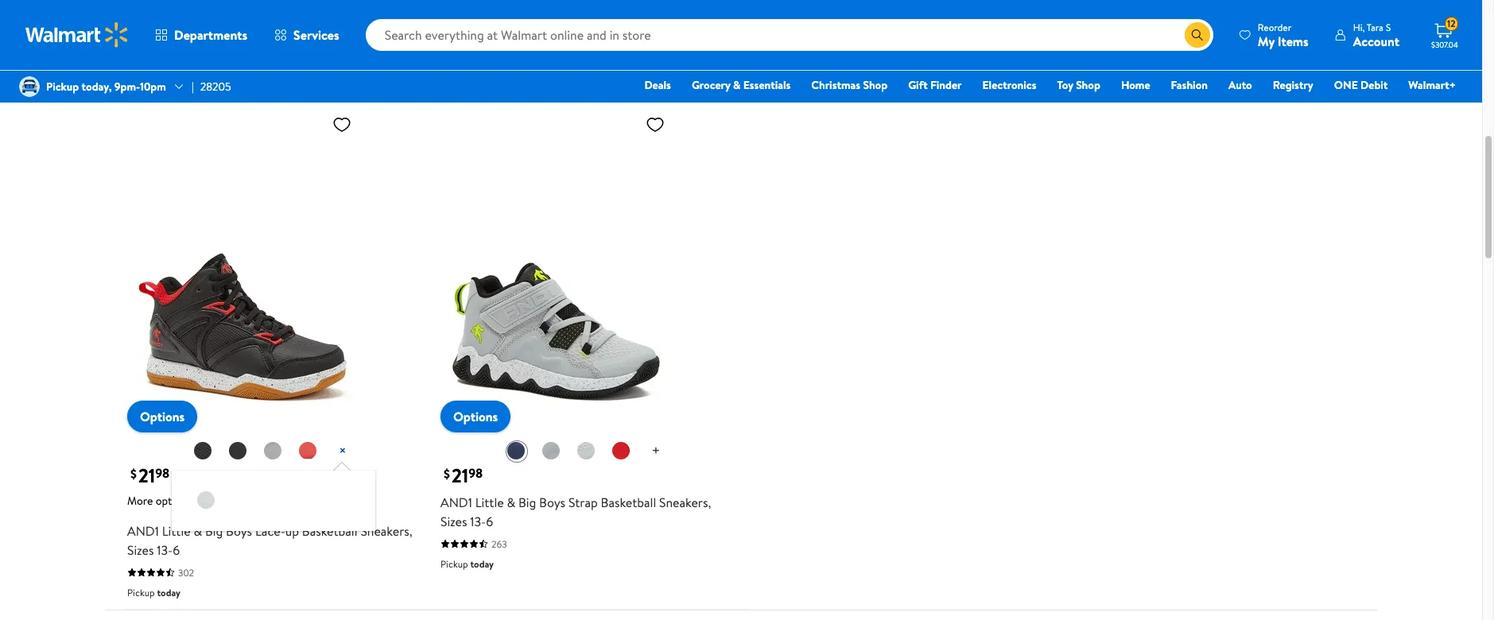 Task type: locate. For each thing, give the bounding box(es) containing it.
options link up blue image
[[441, 401, 511, 432]]

little inside 'and1 little & big boys lace-up basketball sneakers, sizes 13-6'
[[162, 522, 191, 540]]

& up 263
[[507, 494, 516, 511]]

grocery & essentials link
[[685, 76, 798, 94]]

sneakers, inside 'and1 little & big boys lace-up basketball sneakers, sizes 13-6'
[[361, 522, 413, 540]]

hi, tara s account
[[1353, 20, 1400, 50]]

basketball inside and1 little & big boys strap basketball sneakers, sizes 13-6
[[601, 494, 656, 511]]

0 horizontal spatial $ 21 98
[[130, 462, 170, 489]]

0 horizontal spatial big
[[205, 522, 223, 540]]

shop for toy shop
[[1076, 77, 1101, 93]]

toy shop
[[1057, 77, 1101, 93]]

boys inside and1 little & big boys strap basketball sneakers, sizes 13-6
[[539, 494, 566, 511]]

big down blue image
[[519, 494, 536, 511]]

big down from
[[205, 522, 223, 540]]

best
[[134, 85, 152, 98]]

0 vertical spatial pickup
[[46, 79, 79, 95]]

0 horizontal spatial 13-
[[157, 541, 173, 559]]

1 horizontal spatial shop
[[1076, 77, 1101, 93]]

2 shop from the left
[[1076, 77, 1101, 93]]

0 vertical spatial 6
[[486, 513, 493, 530]]

6
[[486, 513, 493, 530], [173, 541, 180, 559]]

0 horizontal spatial options link
[[127, 401, 197, 432]]

& for and1 little & big boys strap basketball sneakers, sizes 13-6
[[507, 494, 516, 511]]

basketball right the up
[[302, 522, 358, 540]]

essentials
[[744, 77, 791, 93]]

0 horizontal spatial shop
[[863, 77, 888, 93]]

+
[[652, 441, 660, 461]]

$ 21 98
[[130, 462, 170, 489], [444, 462, 483, 489]]

basketball inside 'and1 little & big boys lace-up basketball sneakers, sizes 13-6'
[[302, 522, 358, 540]]

1 gray image from the left
[[263, 441, 282, 460]]

98
[[155, 465, 170, 482], [469, 465, 483, 482]]

& inside and1 little & big boys strap basketball sneakers, sizes 13-6
[[507, 494, 516, 511]]

boys inside 'and1 little & big boys lace-up basketball sneakers, sizes 13-6'
[[226, 522, 252, 540]]

sizes
[[441, 513, 467, 530], [127, 541, 154, 559]]

&
[[733, 77, 741, 93], [507, 494, 516, 511], [194, 522, 202, 540]]

2 $ 21 98 from the left
[[444, 462, 483, 489]]

0 horizontal spatial $
[[130, 465, 137, 483]]

pickup today down 263
[[441, 557, 494, 571]]

1 options from the left
[[140, 408, 185, 425]]

2 options from the left
[[453, 408, 498, 425]]

2 vertical spatial &
[[194, 522, 202, 540]]

10pm
[[140, 79, 166, 95]]

1 vertical spatial sizes
[[127, 541, 154, 559]]

boys
[[539, 494, 566, 511], [226, 522, 252, 540]]

6 inside 'and1 little & big boys lace-up basketball sneakers, sizes 13-6'
[[173, 541, 180, 559]]

electronics
[[983, 77, 1037, 93]]

deals left (2)
[[302, 28, 340, 50]]

& right grocery
[[733, 77, 741, 93]]

2 horizontal spatial pickup
[[441, 557, 468, 571]]

1 vertical spatial little
[[162, 522, 191, 540]]

0 vertical spatial big
[[519, 494, 536, 511]]

pickup today down 302 on the left bottom of page
[[127, 586, 181, 599]]

1 21 from the left
[[138, 462, 155, 489]]

0 horizontal spatial pickup today
[[127, 586, 181, 599]]

0 horizontal spatial 21
[[138, 462, 155, 489]]

reorder
[[1258, 20, 1292, 34]]

1 shop from the left
[[863, 77, 888, 93]]

deals
[[302, 28, 340, 50], [645, 77, 671, 93]]

options link up 'black' image
[[127, 401, 197, 432]]

2 21 from the left
[[452, 462, 469, 489]]

strap
[[569, 494, 598, 511]]

legal information image
[[287, 64, 300, 77]]

6 up 263
[[486, 513, 493, 530]]

1 $ 21 98 from the left
[[130, 462, 170, 489]]

one debit link
[[1327, 76, 1395, 94]]

21 for and1
[[452, 462, 469, 489]]

6 up 302 on the left bottom of page
[[173, 541, 180, 559]]

black image
[[193, 441, 212, 460]]

black1 image
[[228, 441, 247, 460]]

christmas shop link
[[804, 76, 895, 94]]

and1 inside 'and1 little & big boys lace-up basketball sneakers, sizes 13-6'
[[127, 522, 159, 540]]

today
[[470, 557, 494, 571], [157, 586, 181, 599]]

gray image for $18.00
[[263, 441, 282, 460]]

2 98 from the left
[[469, 465, 483, 482]]

1 horizontal spatial options
[[453, 408, 498, 425]]

1 horizontal spatial 6
[[486, 513, 493, 530]]

little inside and1 little & big boys strap basketball sneakers, sizes 13-6
[[475, 494, 504, 511]]

0 horizontal spatial sizes
[[127, 541, 154, 559]]

gray image for big
[[576, 441, 595, 460]]

big inside and1 little & big boys strap basketball sneakers, sizes 13-6
[[519, 494, 536, 511]]

2 gray image from the left
[[576, 441, 595, 460]]

1 horizontal spatial pickup
[[127, 586, 155, 599]]

1 horizontal spatial 21
[[452, 462, 469, 489]]

price
[[124, 62, 152, 79]]

0 horizontal spatial &
[[194, 522, 202, 540]]

big inside 'and1 little & big boys lace-up basketball sneakers, sizes 13-6'
[[205, 522, 223, 540]]

0 horizontal spatial boys
[[226, 522, 252, 540]]

1 vertical spatial 13-
[[157, 541, 173, 559]]

0 horizontal spatial pickup
[[46, 79, 79, 95]]

1 horizontal spatial boys
[[539, 494, 566, 511]]

1 horizontal spatial sizes
[[441, 513, 467, 530]]

1 horizontal spatial options link
[[441, 401, 511, 432]]

0 horizontal spatial gray image
[[263, 441, 282, 460]]

sizes inside 'and1 little & big boys lace-up basketball sneakers, sizes 13-6'
[[127, 541, 154, 559]]

services
[[294, 26, 339, 44]]

Search search field
[[366, 19, 1214, 51]]

shop right christmas
[[863, 77, 888, 93]]

home link
[[1114, 76, 1158, 94]]

options for little
[[453, 408, 498, 425]]

boys for lace-
[[226, 522, 252, 540]]

shop right toy
[[1076, 77, 1101, 93]]

1 horizontal spatial pickup today
[[441, 557, 494, 571]]

1 vertical spatial basketball
[[302, 522, 358, 540]]

1 vertical spatial &
[[507, 494, 516, 511]]

1 horizontal spatial sneakers,
[[659, 494, 711, 511]]

$ for and1 little & big boys strap basketball sneakers, sizes 13-6
[[444, 465, 450, 483]]

0 horizontal spatial sneakers,
[[361, 522, 413, 540]]

12
[[1448, 17, 1456, 30]]

13-
[[470, 513, 486, 530], [157, 541, 173, 559]]

account
[[1353, 32, 1400, 50]]

and1
[[441, 494, 472, 511], [127, 522, 159, 540]]

0 vertical spatial deals
[[302, 28, 340, 50]]

0 horizontal spatial 6
[[173, 541, 180, 559]]

0 vertical spatial boys
[[539, 494, 566, 511]]

gray image right "black1" icon
[[263, 441, 282, 460]]

$307.04
[[1432, 39, 1459, 50]]

little down options
[[162, 522, 191, 540]]

shop
[[863, 77, 888, 93], [1076, 77, 1101, 93]]

basketball
[[601, 494, 656, 511], [302, 522, 358, 540]]

0 vertical spatial little
[[475, 494, 504, 511]]

boys left the strap on the left
[[539, 494, 566, 511]]

263
[[492, 537, 507, 551]]

×
[[338, 441, 347, 461]]

reorder my items
[[1258, 20, 1309, 50]]

clothing
[[124, 28, 184, 50]]

1 vertical spatial today
[[157, 586, 181, 599]]

walmart+
[[1409, 77, 1456, 93]]

shop inside 'link'
[[1076, 77, 1101, 93]]

0 vertical spatial sizes
[[441, 513, 467, 530]]

sizes inside and1 little & big boys strap basketball sneakers, sizes 13-6
[[441, 513, 467, 530]]

and
[[188, 28, 214, 50]]

electronics link
[[976, 76, 1044, 94]]

0 horizontal spatial little
[[162, 522, 191, 540]]

little for 6
[[475, 494, 504, 511]]

|
[[192, 79, 194, 95]]

302
[[178, 566, 194, 579]]

basketball right the strap on the left
[[601, 494, 656, 511]]

best seller
[[134, 85, 176, 98]]

1 vertical spatial sneakers,
[[361, 522, 413, 540]]

clothing and accessories deals (2)
[[124, 28, 359, 50]]

today down 302 on the left bottom of page
[[157, 586, 181, 599]]

and1 little & big boys strap basketball sneakers, sizes 13-6
[[441, 494, 711, 530]]

sneakers,
[[659, 494, 711, 511], [361, 522, 413, 540]]

2 horizontal spatial &
[[733, 77, 741, 93]]

pickup today
[[441, 557, 494, 571], [127, 586, 181, 599]]

1 vertical spatial deals
[[645, 77, 671, 93]]

1 vertical spatial boys
[[226, 522, 252, 540]]

1 horizontal spatial $
[[444, 465, 450, 483]]

1 98 from the left
[[155, 465, 170, 482]]

boys down $18.00
[[226, 522, 252, 540]]

options link
[[127, 401, 197, 432], [441, 401, 511, 432]]

and1 inside and1 little & big boys strap basketball sneakers, sizes 13-6
[[441, 494, 472, 511]]

0 vertical spatial today
[[470, 557, 494, 571]]

0 horizontal spatial and1
[[127, 522, 159, 540]]

seller
[[154, 85, 176, 98]]

& inside 'and1 little & big boys lace-up basketball sneakers, sizes 13-6'
[[194, 522, 202, 540]]

gift
[[908, 77, 928, 93]]

2 options link from the left
[[441, 401, 511, 432]]

1 horizontal spatial $ 21 98
[[444, 462, 483, 489]]

0 vertical spatial 13-
[[470, 513, 486, 530]]

0 horizontal spatial basketball
[[302, 522, 358, 540]]

registry link
[[1266, 76, 1321, 94]]

little
[[475, 494, 504, 511], [162, 522, 191, 540]]

1 horizontal spatial 13-
[[470, 513, 486, 530]]

gray image
[[263, 441, 282, 460], [576, 441, 595, 460]]

1 options link from the left
[[127, 401, 197, 432]]

little up 263
[[475, 494, 504, 511]]

gray image right grey1 image
[[576, 441, 595, 460]]

0 horizontal spatial 98
[[155, 465, 170, 482]]

6 inside and1 little & big boys strap basketball sneakers, sizes 13-6
[[486, 513, 493, 530]]

0 vertical spatial and1
[[441, 494, 472, 511]]

white image
[[196, 490, 216, 510]]

1 horizontal spatial &
[[507, 494, 516, 511]]

pickup
[[46, 79, 79, 95], [441, 557, 468, 571], [127, 586, 155, 599]]

1 horizontal spatial little
[[475, 494, 504, 511]]

gift finder
[[908, 77, 962, 93]]

21
[[138, 462, 155, 489], [452, 462, 469, 489]]

today down 263
[[470, 557, 494, 571]]

1 horizontal spatial 98
[[469, 465, 483, 482]]

deals up add to favorites list, and1 little & big boys strap basketball sneakers, sizes 13-6 icon
[[645, 77, 671, 93]]

today,
[[82, 79, 112, 95]]

2 $ from the left
[[444, 465, 450, 483]]

0 vertical spatial sneakers,
[[659, 494, 711, 511]]

options
[[140, 408, 185, 425], [453, 408, 498, 425]]

big
[[519, 494, 536, 511], [205, 522, 223, 540]]

1 vertical spatial 6
[[173, 541, 180, 559]]

 image
[[19, 76, 40, 97]]

1 $ from the left
[[130, 465, 137, 483]]

$
[[130, 465, 137, 483], [444, 465, 450, 483]]

1 vertical spatial big
[[205, 522, 223, 540]]

1 vertical spatial pickup today
[[127, 586, 181, 599]]

0 vertical spatial basketball
[[601, 494, 656, 511]]

0 vertical spatial pickup today
[[441, 557, 494, 571]]

1 horizontal spatial big
[[519, 494, 536, 511]]

& down from
[[194, 522, 202, 540]]

1 vertical spatial and1
[[127, 522, 159, 540]]

1 horizontal spatial and1
[[441, 494, 472, 511]]

walmart+ link
[[1402, 76, 1463, 94]]

0 horizontal spatial options
[[140, 408, 185, 425]]

1 horizontal spatial gray image
[[576, 441, 595, 460]]

s
[[1386, 20, 1391, 34]]

more options from $18.00
[[127, 493, 251, 509]]

departments button
[[142, 16, 261, 54]]

1 horizontal spatial basketball
[[601, 494, 656, 511]]



Task type: vqa. For each thing, say whether or not it's contained in the screenshot.
6
yes



Task type: describe. For each thing, give the bounding box(es) containing it.
21 for more
[[138, 462, 155, 489]]

options link for little
[[441, 401, 511, 432]]

little for 13-
[[162, 522, 191, 540]]

grocery
[[692, 77, 731, 93]]

13- inside and1 little & big boys strap basketball sneakers, sizes 13-6
[[470, 513, 486, 530]]

hi,
[[1353, 20, 1365, 34]]

shop for christmas shop
[[863, 77, 888, 93]]

deals link
[[637, 76, 678, 94]]

grey1 image
[[541, 441, 560, 460]]

98 for options
[[155, 465, 170, 482]]

my
[[1258, 32, 1275, 50]]

when
[[155, 62, 185, 79]]

christmas shop
[[812, 77, 888, 93]]

purchased
[[188, 62, 244, 79]]

1 vertical spatial pickup
[[441, 557, 468, 571]]

boys for strap
[[539, 494, 566, 511]]

$ 21 98 for more
[[130, 462, 170, 489]]

auto
[[1229, 77, 1252, 93]]

28205
[[200, 79, 231, 95]]

finder
[[931, 77, 962, 93]]

$ for more options from $18.00
[[130, 465, 137, 483]]

from
[[194, 493, 218, 509]]

and1 little & big boys lace-up basketball sneakers, sizes 13-6
[[127, 522, 413, 559]]

0 horizontal spatial deals
[[302, 28, 340, 50]]

one debit
[[1334, 77, 1388, 93]]

9pm-
[[114, 79, 140, 95]]

up
[[285, 522, 299, 540]]

$ 21 98 for and1
[[444, 462, 483, 489]]

add to favorites list, and1 little & big boys lace-up basketball sneakers, sizes 13-6 image
[[332, 114, 352, 134]]

1 horizontal spatial deals
[[645, 77, 671, 93]]

2 vertical spatial pickup
[[127, 586, 155, 599]]

price when purchased online
[[124, 62, 281, 79]]

and1 little & big boys lace-up basketball sneakers, sizes 13-6 image
[[127, 108, 358, 420]]

services button
[[261, 16, 353, 54]]

departments
[[174, 26, 247, 44]]

| 28205
[[192, 79, 231, 95]]

98 for little
[[469, 465, 483, 482]]

options for options
[[140, 408, 185, 425]]

christmas
[[812, 77, 861, 93]]

Walmart Site-Wide search field
[[366, 19, 1214, 51]]

big for 13-
[[205, 522, 223, 540]]

search icon image
[[1191, 29, 1204, 41]]

and1 for 13-
[[441, 494, 472, 511]]

walmart image
[[25, 22, 129, 48]]

toy
[[1057, 77, 1074, 93]]

debit
[[1361, 77, 1388, 93]]

online
[[247, 62, 281, 79]]

fashion link
[[1164, 76, 1215, 94]]

0 horizontal spatial today
[[157, 586, 181, 599]]

lace-
[[255, 522, 285, 540]]

options
[[156, 493, 191, 509]]

0 vertical spatial &
[[733, 77, 741, 93]]

× button
[[326, 439, 360, 464]]

1 horizontal spatial today
[[470, 557, 494, 571]]

accessories
[[218, 28, 298, 50]]

fashion
[[1171, 77, 1208, 93]]

and1 for sizes
[[127, 522, 159, 540]]

13- inside 'and1 little & big boys lace-up basketball sneakers, sizes 13-6'
[[157, 541, 173, 559]]

red image
[[298, 441, 317, 460]]

big for 6
[[519, 494, 536, 511]]

+ button
[[639, 439, 673, 464]]

registry
[[1273, 77, 1314, 93]]

pickup today, 9pm-10pm
[[46, 79, 166, 95]]

more
[[127, 493, 153, 509]]

and1 little & big boys strap basketball sneakers, sizes 13-6 image
[[441, 108, 671, 420]]

$18.00
[[220, 493, 251, 509]]

one
[[1334, 77, 1358, 93]]

gift finder link
[[901, 76, 969, 94]]

sneakers, inside and1 little & big boys strap basketball sneakers, sizes 13-6
[[659, 494, 711, 511]]

auto link
[[1222, 76, 1260, 94]]

(2)
[[343, 31, 359, 49]]

& for and1 little & big boys lace-up basketball sneakers, sizes 13-6
[[194, 522, 202, 540]]

blue image
[[506, 441, 525, 460]]

grocery & essentials
[[692, 77, 791, 93]]

toy shop link
[[1050, 76, 1108, 94]]

items
[[1278, 32, 1309, 50]]

home
[[1121, 77, 1151, 93]]

add to favorites list, and1 little & big boys strap basketball sneakers, sizes 13-6 image
[[646, 114, 665, 134]]

options link for options
[[127, 401, 197, 432]]

red/black image
[[611, 441, 630, 460]]

tara
[[1367, 20, 1384, 34]]



